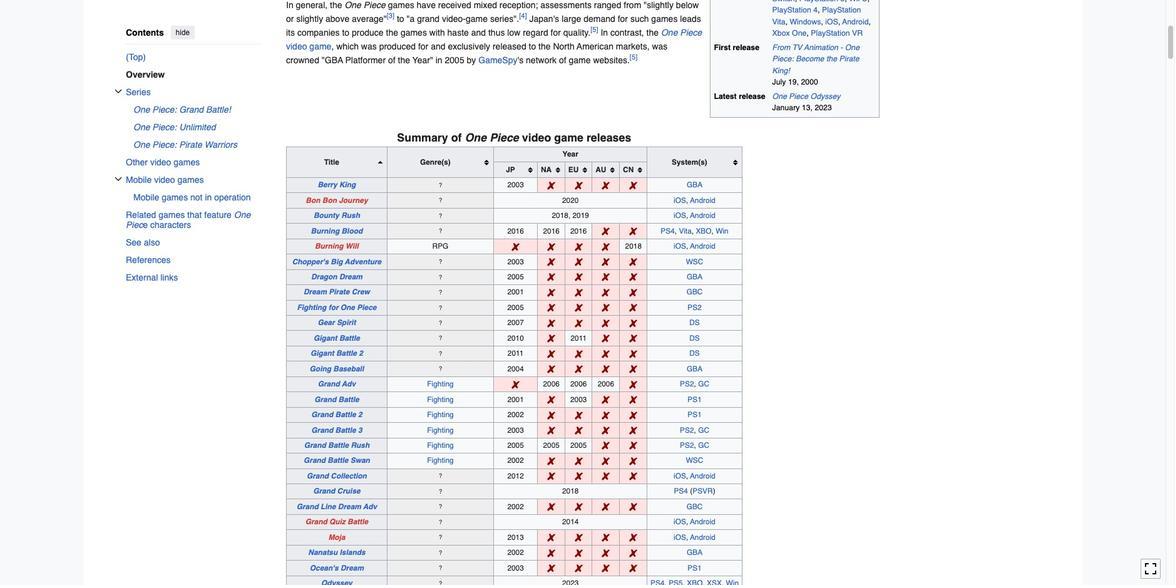 Task type: vqa. For each thing, say whether or not it's contained in the screenshot.
3rd cite from the bottom of the page
no



Task type: describe. For each thing, give the bounding box(es) containing it.
operation
[[214, 192, 251, 202]]

games up related games that feature
[[162, 192, 188, 202]]

journey
[[339, 196, 368, 205]]

king!
[[773, 66, 790, 75]]

2 for grand battle 2
[[358, 410, 362, 419]]

gba link for 2003
[[687, 181, 703, 189]]

series link
[[126, 83, 261, 101]]

battle for gigant battle 2
[[336, 349, 357, 358]]

2 2006 from the left
[[571, 380, 587, 388]]

? for berry king
[[439, 181, 442, 188]]

ds link for 2007
[[690, 318, 700, 327]]

grand line dream adv
[[297, 502, 377, 511]]

2 2016 from the left
[[543, 227, 560, 235]]

summary of one piece video game releases
[[397, 131, 632, 144]]

of inside , which was produced for and exclusively released to the north american markets, was crowned "gba platformer of the year" in 2005 by
[[388, 55, 396, 65]]

2 bon from the left
[[322, 196, 337, 205]]

grand battle rush link
[[304, 441, 370, 450]]

2019
[[573, 211, 589, 220]]

grand for grand quiz battle
[[305, 518, 327, 526]]

to inside japan's large demand for such games leads its companies to produce the games with haste and thus low regard for quality.
[[342, 27, 350, 37]]

[4] link
[[519, 11, 527, 20]]

slightly
[[296, 13, 323, 23]]

2002 for dream
[[508, 502, 524, 511]]

vr
[[853, 29, 863, 38]]

markets,
[[616, 41, 650, 51]]

received
[[438, 0, 472, 10]]

2003 for ps1
[[508, 564, 524, 572]]

mobile for mobile games not in operation
[[133, 192, 159, 202]]

grand for grand battle 3
[[311, 426, 333, 434]]

bon bon journey link
[[306, 196, 368, 205]]

0 horizontal spatial pirate
[[179, 139, 202, 149]]

[5] in contrast, the one piece video game
[[286, 25, 702, 51]]

grand battle 3 link
[[311, 426, 362, 434]]

one piece: unlimited
[[133, 122, 216, 132]]

4
[[814, 6, 818, 15]]

video up mobile video games
[[150, 157, 171, 167]]

fighting for fighting for one piece
[[297, 303, 327, 312]]

games have received mixed reception; assessments ranged from "slightly below or slightly above average"
[[286, 0, 699, 23]]

"slightly
[[644, 0, 674, 10]]

xbo
[[696, 227, 712, 235]]

ps4 for ps4 ( psvr )
[[674, 487, 688, 496]]

the inside [5] in contrast, the one piece video game
[[647, 27, 659, 37]]

2023
[[815, 103, 832, 112]]

dream down dragon
[[304, 288, 327, 297]]

grand collection link
[[307, 472, 367, 480]]

ps4 , vita , xbo , win
[[661, 227, 729, 235]]

fighting for one piece link
[[297, 303, 377, 312]]

psvr
[[693, 487, 713, 496]]

piece: for one piece: grand battle!
[[152, 104, 177, 114]]

ds link for 2010
[[690, 334, 700, 343]]

? for moja
[[439, 533, 442, 541]]

ios inside , windows , ios , android , xbox one , playstation vr
[[826, 17, 839, 26]]

6 ios , android from the top
[[674, 533, 716, 542]]

dream up crew
[[339, 273, 363, 281]]

4 2002 from the top
[[508, 548, 524, 557]]

1 2006 from the left
[[543, 380, 560, 388]]

going baseball
[[310, 364, 364, 373]]

dream down "cruise"
[[338, 502, 361, 511]]

grand
[[417, 13, 440, 23]]

mixed
[[474, 0, 497, 10]]

ps2 for grand battle 3
[[680, 426, 694, 434]]

dream pirate crew link
[[304, 288, 370, 297]]

the inside from tv animation - one piece: become the pirate king! july 19, 2000
[[827, 55, 838, 63]]

? for chopper's big adventure
[[439, 258, 442, 265]]

below
[[676, 0, 699, 10]]

gba for 2003
[[687, 181, 703, 189]]

2 ios , android from the top
[[674, 211, 716, 220]]

moja link
[[328, 533, 345, 542]]

ps1 for 2003
[[688, 564, 702, 572]]

, inside , which was produced for and exclusively released to the north american markets, was crowned "gba platformer of the year" in 2005 by
[[332, 41, 334, 51]]

gba link for 2005
[[687, 273, 703, 281]]

game inside gamespy 's network of game websites. [5]
[[569, 55, 591, 65]]

"a
[[407, 13, 415, 23]]

for inside , which was produced for and exclusively released to the north american markets, was crowned "gba platformer of the year" in 2005 by
[[418, 41, 429, 51]]

january
[[773, 103, 800, 112]]

ds for 2010
[[690, 334, 700, 343]]

ps1 for 2001
[[688, 395, 702, 404]]

rpg
[[433, 242, 449, 251]]

burning for burning blood
[[311, 227, 340, 235]]

x small image for series
[[115, 87, 122, 95]]

0 vertical spatial 2018
[[626, 242, 642, 251]]

? for dream pirate crew
[[439, 288, 442, 296]]

gc link for 2006
[[699, 380, 710, 388]]

characters
[[150, 220, 191, 230]]

video up na
[[522, 131, 551, 144]]

gc for 2006
[[699, 380, 710, 388]]

playstation inside , windows , ios , android , xbox one , playstation vr
[[811, 29, 850, 38]]

1 was from the left
[[361, 41, 377, 51]]

ps2 link for grand battle rush
[[680, 441, 694, 450]]

one inside [5] in contrast, the one piece video game
[[661, 27, 678, 37]]

summary
[[397, 131, 448, 144]]

0 horizontal spatial [5] link
[[591, 25, 599, 34]]

? for gigant battle 2
[[439, 349, 442, 357]]

bon bon journey
[[306, 196, 368, 205]]

1 vertical spatial 2018
[[562, 487, 579, 496]]

games inside games have received mixed reception; assessments ranged from "slightly below or slightly above average"
[[388, 0, 414, 10]]

fighting link for 2
[[427, 410, 454, 419]]

2 fighting link from the top
[[427, 395, 454, 404]]

ranged
[[594, 0, 622, 10]]

[3] to "a grand video-game series". [4]
[[387, 11, 527, 23]]

0 horizontal spatial adv
[[342, 380, 356, 388]]

king
[[339, 181, 356, 189]]

? for dragon dream
[[439, 273, 442, 280]]

battle for grand battle 2
[[335, 410, 356, 419]]

grand for grand battle rush
[[304, 441, 326, 450]]

contents
[[126, 28, 164, 38]]

1 horizontal spatial of
[[451, 131, 462, 144]]

unlimited
[[179, 122, 216, 132]]

windows link
[[790, 17, 822, 26]]

dream pirate crew
[[304, 288, 370, 297]]

fighting for fighting link corresponding to rush
[[427, 441, 454, 450]]

burning will link
[[315, 242, 359, 251]]

3
[[358, 426, 362, 434]]

title
[[324, 158, 339, 166]]

ps2 , gc for 2005
[[680, 441, 710, 450]]

? for bounty rush
[[439, 212, 442, 219]]

games up mobile games not in operation
[[178, 174, 204, 184]]

grand battle swan link
[[304, 456, 370, 465]]

series
[[126, 87, 151, 97]]

gigant for gigant battle
[[314, 334, 337, 343]]

2018,
[[552, 211, 571, 220]]

fighting link for rush
[[427, 441, 454, 450]]

games down "a
[[401, 27, 427, 37]]

playstation vr link
[[811, 29, 863, 38]]

system(s)
[[672, 158, 708, 166]]

android inside , windows , ios , android , xbox one , playstation vr
[[843, 17, 869, 26]]

in inside , which was produced for and exclusively released to the north american markets, was crowned "gba platformer of the year" in 2005 by
[[436, 55, 443, 65]]

one piece: grand battle!
[[133, 104, 231, 114]]

bounty rush link
[[314, 211, 360, 220]]

hide button
[[171, 26, 195, 39]]

playstation 4 link
[[773, 6, 818, 15]]

? for going baseball
[[439, 365, 442, 372]]

companies
[[297, 27, 340, 37]]

fighting link for 3
[[427, 426, 454, 434]]

? for nanatsu islands
[[439, 549, 442, 556]]

nanatsu islands
[[308, 548, 366, 557]]

? for grand cruise
[[439, 487, 442, 495]]

wsc for 2002
[[686, 456, 704, 465]]

chopper's
[[292, 257, 329, 266]]

games down "slightly
[[652, 13, 678, 23]]

pirate inside from tv animation - one piece: become the pirate king! july 19, 2000
[[840, 55, 860, 63]]

? for bon bon journey
[[439, 196, 442, 204]]

mobile games not in operation link
[[133, 188, 261, 206]]

to inside [3] to "a grand video-game series". [4]
[[397, 13, 404, 23]]

1 ios , android from the top
[[674, 196, 716, 205]]

playstation for playstation 4 ,
[[773, 6, 812, 15]]

other video games link
[[126, 153, 261, 171]]

ps4 for ps4 , vita , xbo , win
[[661, 227, 675, 235]]

1 2016 from the left
[[508, 227, 524, 235]]

fighting for one piece
[[297, 303, 377, 312]]

that
[[187, 210, 202, 220]]

2 was from the left
[[652, 41, 668, 51]]

one piece: grand battle! link
[[133, 101, 261, 118]]

piece inside [5] in contrast, the one piece video game
[[680, 27, 702, 37]]

ps2 link for grand battle 3
[[680, 426, 694, 434]]

contrast,
[[611, 27, 644, 37]]

websites.
[[593, 55, 630, 65]]

gba link for 2004
[[687, 364, 703, 373]]

2 for gigant battle 2
[[359, 349, 363, 358]]

see also link
[[126, 233, 261, 251]]

grand battle rush
[[304, 441, 370, 450]]

demand
[[584, 13, 616, 23]]

external
[[126, 272, 158, 282]]

ps2 for grand adv
[[680, 380, 694, 388]]

playstation for playstation vita
[[823, 6, 862, 15]]

line
[[321, 502, 336, 511]]

2018, 2019
[[552, 211, 589, 220]]

from tv animation - one piece: become the pirate king! july 19, 2000
[[773, 43, 860, 87]]

grand battle swan
[[304, 456, 370, 465]]

gba link for 2002
[[687, 548, 703, 557]]

na
[[541, 165, 552, 174]]

mobile games not in operation
[[133, 192, 251, 202]]

1 horizontal spatial 2011
[[571, 334, 587, 343]]

? for burning blood
[[439, 227, 442, 234]]

adventure
[[345, 257, 382, 266]]

tv
[[793, 43, 803, 52]]

[5] inside [5] in contrast, the one piece video game
[[591, 25, 599, 34]]

the inside japan's large demand for such games leads its companies to produce the games with haste and thus low regard for quality.
[[386, 27, 398, 37]]

cruise
[[337, 487, 361, 496]]

external links link
[[126, 268, 261, 286]]



Task type: locate. For each thing, give the bounding box(es) containing it.
dream down islands
[[341, 564, 364, 572]]

1 ? from the top
[[439, 181, 442, 188]]

1 vertical spatial ds link
[[690, 334, 700, 343]]

1 horizontal spatial 2016
[[543, 227, 560, 235]]

grand down line
[[305, 518, 327, 526]]

? for grand line dream adv
[[439, 503, 442, 510]]

3 ps1 link from the top
[[688, 564, 702, 572]]

1 vertical spatial wsc
[[686, 456, 704, 465]]

piec
[[126, 220, 143, 230]]

1 vertical spatial 2011
[[508, 349, 524, 358]]

playstation up "animation"
[[811, 29, 850, 38]]

0 vertical spatial ps1
[[688, 395, 702, 404]]

ps1 for 2002
[[688, 410, 702, 419]]

2016 down jp
[[508, 227, 524, 235]]

grand down grand adv
[[315, 395, 337, 404]]

ps4 link for ,
[[661, 227, 675, 235]]

battle left 3
[[335, 426, 356, 434]]

0 vertical spatial ps1 link
[[688, 395, 702, 404]]

leads
[[680, 13, 701, 23]]

piece up "13,"
[[789, 92, 809, 101]]

1 vertical spatial gc link
[[699, 426, 710, 434]]

13 ? from the top
[[439, 472, 442, 479]]

3 ds link from the top
[[690, 349, 700, 358]]

2 up 3
[[358, 410, 362, 419]]

[5] left in
[[591, 25, 599, 34]]

0 vertical spatial to
[[397, 13, 404, 23]]

1 ds link from the top
[[690, 318, 700, 327]]

? for gigant battle
[[439, 334, 442, 342]]

2 ds link from the top
[[690, 334, 700, 343]]

2002 down 2012
[[508, 502, 524, 511]]

wsc for 2003
[[686, 257, 704, 266]]

android link
[[843, 17, 869, 26], [690, 196, 716, 205], [690, 211, 716, 220], [690, 242, 716, 251], [690, 472, 716, 480], [690, 518, 716, 526], [690, 533, 716, 542]]

0 horizontal spatial vita
[[679, 227, 692, 235]]

grand for grand collection
[[307, 472, 329, 480]]

0 vertical spatial rush
[[342, 211, 360, 220]]

wsc link for 2003
[[686, 257, 704, 266]]

large
[[562, 13, 581, 23]]

gigant down gear
[[314, 334, 337, 343]]

mobile inside mobile video games link
[[126, 174, 152, 184]]

bounty rush
[[314, 211, 360, 220]]

gba for 2002
[[687, 548, 703, 557]]

for up the north
[[551, 27, 561, 37]]

video inside [5] in contrast, the one piece video game
[[286, 41, 307, 51]]

one inside from tv animation - one piece: become the pirate king! july 19, 2000
[[845, 43, 860, 52]]

latest release
[[714, 92, 766, 101]]

xbo link
[[696, 227, 712, 235]]

mobile up related
[[133, 192, 159, 202]]

1 vertical spatial wsc link
[[686, 456, 704, 465]]

2 2002 from the top
[[508, 456, 524, 465]]

ps2 , gc
[[680, 380, 710, 388], [680, 426, 710, 434], [680, 441, 710, 450]]

win
[[716, 227, 729, 235]]

?
[[439, 181, 442, 188], [439, 196, 442, 204], [439, 212, 442, 219], [439, 227, 442, 234], [439, 258, 442, 265], [439, 273, 442, 280], [439, 288, 442, 296], [439, 303, 442, 311], [439, 319, 442, 326], [439, 334, 442, 342], [439, 349, 442, 357], [439, 365, 442, 372], [439, 472, 442, 479], [439, 487, 442, 495], [439, 503, 442, 510], [439, 518, 442, 525], [439, 533, 442, 541], [439, 549, 442, 556], [439, 564, 442, 571]]

2 ps2 , gc from the top
[[680, 426, 710, 434]]

grand for grand battle 2
[[311, 410, 333, 419]]

1 vertical spatial [5]
[[630, 53, 638, 61]]

crowned
[[286, 55, 319, 65]]

pirate up fighting for one piece
[[329, 288, 350, 297]]

0 vertical spatial burning
[[311, 227, 340, 235]]

14 ? from the top
[[439, 487, 442, 495]]

playstation vita link
[[773, 6, 862, 26]]

0 vertical spatial x small image
[[115, 87, 122, 95]]

gigant battle 2 link
[[311, 349, 363, 358]]

? for ocean's dream
[[439, 564, 442, 571]]

battle
[[339, 334, 360, 343], [336, 349, 357, 358], [339, 395, 359, 404], [335, 410, 356, 419], [335, 426, 356, 434], [328, 441, 349, 450], [328, 456, 349, 465], [348, 518, 368, 526]]

0 vertical spatial gc link
[[699, 380, 710, 388]]

vita left xbo
[[679, 227, 692, 235]]

its
[[286, 27, 295, 37]]

2 gba link from the top
[[687, 273, 703, 281]]

gbc link down ps4 ( psvr )
[[687, 502, 703, 511]]

external links
[[126, 272, 178, 282]]

piece: inside from tv animation - one piece: become the pirate king! july 19, 2000
[[773, 55, 794, 63]]

game up year at the left of the page
[[555, 131, 584, 144]]

7 ? from the top
[[439, 288, 442, 296]]

1 x small image from the top
[[115, 87, 122, 95]]

piece down crew
[[357, 303, 377, 312]]

gba for 2005
[[687, 273, 703, 281]]

4 ios , android from the top
[[674, 472, 716, 480]]

3 ios , android from the top
[[674, 242, 716, 251]]

grand down series link
[[179, 104, 204, 114]]

to left "a
[[397, 13, 404, 23]]

baseball
[[333, 364, 364, 373]]

game inside [5] in contrast, the one piece video game
[[310, 41, 332, 51]]

battle for grand battle swan
[[328, 456, 349, 465]]

1 horizontal spatial 2018
[[626, 242, 642, 251]]

1 vertical spatial 2001
[[508, 395, 524, 404]]

3 gba from the top
[[687, 364, 703, 373]]

4 gba from the top
[[687, 548, 703, 557]]

ps2 , gc for 2006
[[680, 380, 710, 388]]

6 ? from the top
[[439, 273, 442, 280]]

game inside [3] to "a grand video-game series". [4]
[[466, 13, 488, 23]]

release for latest release
[[739, 92, 766, 101]]

2 vertical spatial gc link
[[699, 441, 710, 450]]

piece: for one piece: unlimited
[[152, 122, 177, 132]]

year
[[563, 150, 579, 159]]

genre(s)
[[420, 158, 451, 166]]

ps4 link for (
[[674, 487, 688, 496]]

low
[[508, 27, 521, 37]]

one piece: pirate warriors
[[133, 139, 237, 149]]

1 horizontal spatial in
[[436, 55, 443, 65]]

battle!
[[206, 104, 231, 114]]

ios link
[[826, 17, 839, 26], [674, 196, 686, 205], [674, 211, 686, 220], [674, 242, 686, 251], [674, 472, 686, 480], [674, 518, 686, 526], [674, 533, 686, 542]]

gba for 2004
[[687, 364, 703, 373]]

e characters
[[143, 220, 191, 230]]

0 vertical spatial 2
[[359, 349, 363, 358]]

wsc up ps4 ( psvr )
[[686, 456, 704, 465]]

one inside , windows , ios , android , xbox one , playstation vr
[[792, 29, 807, 38]]

nanatsu islands link
[[308, 548, 366, 557]]

games down one piece: pirate warriors
[[174, 157, 200, 167]]

chopper's big adventure link
[[292, 257, 382, 266]]

1 vertical spatial mobile
[[133, 192, 159, 202]]

1 wsc from the top
[[686, 257, 704, 266]]

1 gba link from the top
[[687, 181, 703, 189]]

[5] down markets,
[[630, 53, 638, 61]]

above
[[326, 13, 350, 23]]

1 vertical spatial vita
[[679, 227, 692, 235]]

fullscreen image
[[1145, 563, 1158, 575]]

grand for grand adv
[[318, 380, 340, 388]]

release right first
[[733, 43, 760, 52]]

one inside "one piece odyssey january 13, 2023"
[[773, 92, 787, 101]]

2 wsc link from the top
[[686, 456, 704, 465]]

2002 for swan
[[508, 456, 524, 465]]

rush up blood
[[342, 211, 360, 220]]

0 horizontal spatial in
[[205, 192, 212, 202]]

battle for grand battle rush
[[328, 441, 349, 450]]

burning up big
[[315, 242, 344, 251]]

video down "other video games" on the top
[[154, 174, 175, 184]]

rush down 3
[[351, 441, 370, 450]]

0 vertical spatial ps4 link
[[661, 227, 675, 235]]

related
[[126, 210, 156, 220]]

1 ds from the top
[[690, 318, 700, 327]]

0 vertical spatial gigant
[[314, 334, 337, 343]]

and inside japan's large demand for such games leads its companies to produce the games with haste and thus low regard for quality.
[[471, 27, 486, 37]]

2 horizontal spatial of
[[559, 55, 567, 65]]

exclusively
[[448, 41, 491, 51]]

grand quiz battle link
[[305, 518, 368, 526]]

1 gc link from the top
[[699, 380, 710, 388]]

0 vertical spatial gbc link
[[687, 288, 703, 297]]

playstation inside playstation vita
[[823, 6, 862, 15]]

? for fighting for one piece
[[439, 303, 442, 311]]

spirit
[[337, 318, 356, 327]]

[5] link left in
[[591, 25, 599, 34]]

grand cruise link
[[313, 487, 361, 496]]

haste
[[448, 27, 469, 37]]

the down such
[[647, 27, 659, 37]]

0 vertical spatial adv
[[342, 380, 356, 388]]

1 vertical spatial gbc link
[[687, 502, 703, 511]]

grand left line
[[297, 502, 319, 511]]

4 fighting link from the top
[[427, 426, 454, 434]]

5 ios , android from the top
[[674, 518, 716, 526]]

2 vertical spatial ds link
[[690, 349, 700, 358]]

3 ? from the top
[[439, 212, 442, 219]]

grand battle link
[[315, 395, 359, 404]]

3 2016 from the left
[[571, 227, 587, 235]]

grand for grand battle
[[315, 395, 337, 404]]

not
[[190, 192, 203, 202]]

1 vertical spatial adv
[[363, 502, 377, 511]]

? for grand quiz battle
[[439, 518, 442, 525]]

0 vertical spatial ps2 , gc
[[680, 380, 710, 388]]

1 vertical spatial release
[[739, 92, 766, 101]]

grand for grand cruise
[[313, 487, 335, 496]]

x small image left series
[[115, 87, 122, 95]]

1 vertical spatial ps1 link
[[688, 410, 702, 419]]

gigant up going
[[311, 349, 334, 358]]

[3]
[[387, 11, 395, 20]]

ps4 left ( on the right bottom
[[674, 487, 688, 496]]

0 horizontal spatial was
[[361, 41, 377, 51]]

10 ? from the top
[[439, 334, 442, 342]]

3 ds from the top
[[690, 349, 700, 358]]

1 vertical spatial burning
[[315, 242, 344, 251]]

2001 for dream pirate crew
[[508, 288, 524, 297]]

vita link
[[679, 227, 692, 235]]

1 vertical spatial and
[[431, 41, 446, 51]]

the up the network
[[539, 41, 551, 51]]

2002 for 2
[[508, 410, 524, 419]]

1 vertical spatial ps4
[[674, 487, 688, 496]]

2 ps1 link from the top
[[688, 410, 702, 419]]

3 2006 from the left
[[598, 380, 615, 388]]

grand adv link
[[318, 380, 356, 388]]

3 2002 from the top
[[508, 502, 524, 511]]

2 ps1 from the top
[[688, 410, 702, 419]]

2001 for grand battle
[[508, 395, 524, 404]]

x small image left mobile video games
[[115, 175, 122, 183]]

grand down the grand battle rush
[[304, 456, 326, 465]]

2 horizontal spatial 2006
[[598, 380, 615, 388]]

video up crowned
[[286, 41, 307, 51]]

1 fighting link from the top
[[427, 380, 454, 388]]

2 vertical spatial ps1 link
[[688, 564, 702, 572]]

1 gbc from the top
[[687, 288, 703, 297]]

of inside gamespy 's network of game websites. [5]
[[559, 55, 567, 65]]

vita inside playstation vita
[[773, 17, 786, 26]]

ocean's
[[310, 564, 339, 572]]

2 vertical spatial to
[[529, 41, 536, 51]]

playstation up the windows link at the top of page
[[773, 6, 812, 15]]

1 horizontal spatial [5] link
[[630, 53, 638, 61]]

from
[[624, 0, 642, 10]]

1 vertical spatial in
[[205, 192, 212, 202]]

and down with
[[431, 41, 446, 51]]

0 horizontal spatial to
[[342, 27, 350, 37]]

1 vertical spatial gbc
[[687, 502, 703, 511]]

battle down spirit
[[339, 334, 360, 343]]

hide
[[176, 28, 190, 37]]

bon up bounty
[[306, 196, 320, 205]]

15 ? from the top
[[439, 503, 442, 510]]

grand battle
[[315, 395, 359, 404]]

[5] inside gamespy 's network of game websites. [5]
[[630, 53, 638, 61]]

3 ps2 , gc from the top
[[680, 441, 710, 450]]

1 gba from the top
[[687, 181, 703, 189]]

1 vertical spatial 2
[[358, 410, 362, 419]]

0 vertical spatial 2011
[[571, 334, 587, 343]]

fighting for fighting link for swan
[[427, 456, 454, 465]]

the down "animation"
[[827, 55, 838, 63]]

1 ps1 link from the top
[[688, 395, 702, 404]]

playstation 4 ,
[[773, 6, 823, 15]]

2 gc link from the top
[[699, 426, 710, 434]]

wsc link down ps4 , vita , xbo , win
[[686, 257, 704, 266]]

gbc link for 2001
[[687, 288, 703, 297]]

2 gc from the top
[[699, 426, 710, 434]]

to down the regard
[[529, 41, 536, 51]]

0 vertical spatial ps4
[[661, 227, 675, 235]]

,
[[818, 6, 820, 15], [786, 17, 788, 26], [822, 17, 824, 26], [839, 17, 841, 26], [869, 17, 871, 26], [807, 29, 809, 38], [332, 41, 334, 51], [686, 196, 689, 205], [686, 211, 689, 220], [675, 227, 677, 235], [692, 227, 694, 235], [712, 227, 714, 235], [686, 242, 689, 251], [694, 380, 696, 388], [694, 426, 696, 434], [694, 441, 696, 450], [686, 472, 689, 480], [686, 518, 689, 526], [686, 533, 689, 542]]

ds for 2007
[[690, 318, 700, 327]]

ds for 2011
[[690, 349, 700, 358]]

x small image for mobile video games
[[115, 175, 122, 183]]

one piece odyssey link
[[773, 92, 841, 101]]

and up exclusively
[[471, 27, 486, 37]]

2 vertical spatial pirate
[[329, 288, 350, 297]]

2 gbc from the top
[[687, 502, 703, 511]]

2004
[[508, 364, 524, 373]]

ps1 link for 2002
[[688, 410, 702, 419]]

0 horizontal spatial 2011
[[508, 349, 524, 358]]

1 gc from the top
[[699, 380, 710, 388]]

xbox
[[773, 29, 790, 38]]

3 gc link from the top
[[699, 441, 710, 450]]

2 vertical spatial ps1
[[688, 564, 702, 572]]

ps4 link left vita link
[[661, 227, 675, 235]]

3 gba link from the top
[[687, 364, 703, 373]]

grand up the "grand battle swan"
[[304, 441, 326, 450]]

see also
[[126, 237, 160, 247]]

in
[[601, 27, 608, 37]]

to up which on the top left of page
[[342, 27, 350, 37]]

games up [3]
[[388, 0, 414, 10]]

fighting
[[297, 303, 327, 312], [427, 380, 454, 388], [427, 395, 454, 404], [427, 410, 454, 419], [427, 426, 454, 434], [427, 441, 454, 450], [427, 456, 454, 465]]

1 vertical spatial [5] link
[[630, 53, 638, 61]]

burning for burning will
[[315, 242, 344, 251]]

0 vertical spatial ds link
[[690, 318, 700, 327]]

2 ds from the top
[[690, 334, 700, 343]]

2 wsc from the top
[[686, 456, 704, 465]]

grand up grand battle 3 "link" on the bottom left of the page
[[311, 410, 333, 419]]

19 ? from the top
[[439, 564, 442, 571]]

11 ? from the top
[[439, 349, 442, 357]]

1 vertical spatial ds
[[690, 334, 700, 343]]

2001 up the 2007
[[508, 288, 524, 297]]

from
[[773, 43, 791, 52]]

of down produced
[[388, 55, 396, 65]]

1 gbc link from the top
[[687, 288, 703, 297]]

gc for 2005
[[699, 441, 710, 450]]

16 ? from the top
[[439, 518, 442, 525]]

games
[[388, 0, 414, 10], [652, 13, 678, 23], [401, 27, 427, 37], [174, 157, 200, 167], [178, 174, 204, 184], [162, 192, 188, 202], [159, 210, 185, 220]]

the down produced
[[398, 55, 410, 65]]

0 vertical spatial and
[[471, 27, 486, 37]]

1 horizontal spatial [5]
[[630, 53, 638, 61]]

0 vertical spatial pirate
[[840, 55, 860, 63]]

one piece: pirate warriors link
[[133, 136, 261, 153]]

0 horizontal spatial 2018
[[562, 487, 579, 496]]

for up the 'gear spirit'
[[329, 303, 339, 312]]

pirate up other video games link
[[179, 139, 202, 149]]

0 vertical spatial release
[[733, 43, 760, 52]]

one piece: unlimited link
[[133, 118, 261, 136]]

1 bon from the left
[[306, 196, 320, 205]]

xbox one link
[[773, 29, 807, 38]]

and inside , which was produced for and exclusively released to the north american markets, was crowned "gba platformer of the year" in 2005 by
[[431, 41, 446, 51]]

9 ? from the top
[[439, 319, 442, 326]]

3 gc from the top
[[699, 441, 710, 450]]

ps2 for grand battle rush
[[680, 441, 694, 450]]

0 vertical spatial vita
[[773, 17, 786, 26]]

ps1 link for 2001
[[688, 395, 702, 404]]

1 horizontal spatial was
[[652, 41, 668, 51]]

ps4 left vita link
[[661, 227, 675, 235]]

2 vertical spatial gc
[[699, 441, 710, 450]]

ps1
[[688, 395, 702, 404], [688, 410, 702, 419], [688, 564, 702, 572]]

with
[[430, 27, 445, 37]]

2003 for gba
[[508, 181, 524, 189]]

one piec
[[126, 210, 251, 230]]

grand battle 2 link
[[311, 410, 362, 419]]

vita up xbox
[[773, 17, 786, 26]]

wsc link for 2002
[[686, 456, 704, 465]]

gear
[[318, 318, 335, 327]]

grand for grand line dream adv
[[297, 502, 319, 511]]

fighting link for swan
[[427, 456, 454, 465]]

grand up line
[[313, 487, 335, 496]]

gbc link down ps4 , vita , xbo , win
[[687, 288, 703, 297]]

8 ? from the top
[[439, 303, 442, 311]]

release right latest
[[739, 92, 766, 101]]

north
[[553, 41, 575, 51]]

2 vertical spatial ds
[[690, 349, 700, 358]]

grand battle 2
[[311, 410, 362, 419]]

game down companies
[[310, 41, 332, 51]]

2 x small image from the top
[[115, 175, 122, 183]]

gbc down ps4 ( psvr )
[[687, 502, 703, 511]]

1 vertical spatial to
[[342, 27, 350, 37]]

piece up jp
[[490, 131, 519, 144]]

mobile for mobile video games
[[126, 174, 152, 184]]

ps1 link for 2003
[[688, 564, 702, 572]]

playstation up playstation vr link
[[823, 6, 862, 15]]

gbc link for 2002
[[687, 502, 703, 511]]

fighting for 5th fighting link from the bottom of the page
[[427, 395, 454, 404]]

of
[[388, 55, 396, 65], [559, 55, 567, 65], [451, 131, 462, 144]]

0 horizontal spatial [5]
[[591, 25, 599, 34]]

2002 down 2013
[[508, 548, 524, 557]]

1 2002 from the top
[[508, 410, 524, 419]]

2 horizontal spatial to
[[529, 41, 536, 51]]

5 ? from the top
[[439, 258, 442, 265]]

e
[[143, 220, 148, 230]]

0 vertical spatial ds
[[690, 318, 700, 327]]

1 wsc link from the top
[[686, 257, 704, 266]]

)
[[713, 487, 716, 496]]

2 gbc link from the top
[[687, 502, 703, 511]]

grand for grand battle swan
[[304, 456, 326, 465]]

crew
[[352, 288, 370, 297]]

2003 for wsc
[[508, 257, 524, 266]]

1 horizontal spatial to
[[397, 13, 404, 23]]

gbc for 2002
[[687, 502, 703, 511]]

4 gba link from the top
[[687, 548, 703, 557]]

no image
[[548, 181, 556, 190], [512, 243, 520, 251], [548, 243, 556, 251], [602, 258, 610, 266], [630, 258, 638, 266], [548, 273, 556, 282], [630, 273, 638, 282], [575, 289, 583, 297], [575, 319, 583, 327], [602, 319, 610, 327], [630, 335, 638, 343], [548, 350, 556, 358], [602, 350, 610, 358], [630, 350, 638, 358], [575, 365, 583, 373], [630, 365, 638, 373], [512, 381, 520, 389], [602, 396, 610, 404], [575, 411, 583, 419], [548, 427, 556, 435], [575, 427, 583, 435], [602, 442, 610, 450], [630, 442, 638, 450], [548, 457, 556, 465], [630, 472, 638, 481], [575, 503, 583, 511], [548, 534, 556, 542], [602, 534, 610, 542], [630, 534, 638, 542], [575, 549, 583, 557], [602, 549, 610, 557], [630, 549, 638, 557], [548, 564, 556, 573], [575, 564, 583, 573]]

12 ? from the top
[[439, 365, 442, 372]]

for up contrast,
[[618, 13, 628, 23]]

piece: down from
[[773, 55, 794, 63]]

x small image
[[115, 87, 122, 95], [115, 175, 122, 183]]

1 vertical spatial ps2 , gc
[[680, 426, 710, 434]]

1 vertical spatial rush
[[351, 441, 370, 450]]

references link
[[126, 251, 261, 268]]

0 vertical spatial [5]
[[591, 25, 599, 34]]

was down produce
[[361, 41, 377, 51]]

0 vertical spatial [5] link
[[591, 25, 599, 34]]

2 horizontal spatial pirate
[[840, 55, 860, 63]]

ps4 link left ( on the right bottom
[[674, 487, 688, 496]]

[4]
[[519, 11, 527, 20]]

release for first release
[[733, 43, 760, 52]]

assessments
[[541, 0, 592, 10]]

2016 down 2018,
[[543, 227, 560, 235]]

2 gba from the top
[[687, 273, 703, 281]]

19,
[[789, 78, 799, 87]]

[5] link down markets,
[[630, 53, 638, 61]]

gbc link
[[687, 288, 703, 297], [687, 502, 703, 511]]

battle down grand battle
[[335, 410, 356, 419]]

gbc for 2001
[[687, 288, 703, 297]]

1 vertical spatial gc
[[699, 426, 710, 434]]

gamespy link
[[479, 55, 518, 65]]

gc
[[699, 380, 710, 388], [699, 426, 710, 434], [699, 441, 710, 450]]

1 vertical spatial ps1
[[688, 410, 702, 419]]

wsc down ps4 , vita , xbo , win
[[686, 257, 704, 266]]

1 horizontal spatial adv
[[363, 502, 377, 511]]

ps2 link for grand adv
[[680, 380, 694, 388]]

6 fighting link from the top
[[427, 456, 454, 465]]

japan's
[[530, 13, 560, 23]]

3 fighting link from the top
[[427, 410, 454, 419]]

0 horizontal spatial bon
[[306, 196, 320, 205]]

1 horizontal spatial and
[[471, 27, 486, 37]]

0 vertical spatial wsc link
[[686, 257, 704, 266]]

17 ? from the top
[[439, 533, 442, 541]]

5 fighting link from the top
[[427, 441, 454, 450]]

0 horizontal spatial 2016
[[508, 227, 524, 235]]

0 horizontal spatial 2006
[[543, 380, 560, 388]]

battle down the grand battle rush
[[328, 456, 349, 465]]

3 ps1 from the top
[[688, 564, 702, 572]]

1 2001 from the top
[[508, 288, 524, 297]]

piece: down one piece: grand battle! at the top of the page
[[152, 122, 177, 132]]

battle right quiz
[[348, 518, 368, 526]]

2 up baseball
[[359, 349, 363, 358]]

pirate down -
[[840, 55, 860, 63]]

2 2001 from the top
[[508, 395, 524, 404]]

2002 down 2004
[[508, 410, 524, 419]]

0 vertical spatial wsc
[[686, 257, 704, 266]]

battle for gigant battle
[[339, 334, 360, 343]]

2005 inside , which was produced for and exclusively released to the north american markets, was crowned "gba platformer of the year" in 2005 by
[[445, 55, 465, 65]]

1 vertical spatial pirate
[[179, 139, 202, 149]]

mobile inside mobile games not in operation link
[[133, 192, 159, 202]]

gbc down ps4 , vita , xbo , win
[[687, 288, 703, 297]]

18 ? from the top
[[439, 549, 442, 556]]

2001 down 2004
[[508, 395, 524, 404]]

ds link for 2011
[[690, 349, 700, 358]]

grand
[[179, 104, 204, 114], [318, 380, 340, 388], [315, 395, 337, 404], [311, 410, 333, 419], [311, 426, 333, 434], [304, 441, 326, 450], [304, 456, 326, 465], [307, 472, 329, 480], [313, 487, 335, 496], [297, 502, 319, 511], [305, 518, 327, 526]]

battle up the "grand battle swan"
[[328, 441, 349, 450]]

1 vertical spatial x small image
[[115, 175, 122, 183]]

year system(s)
[[563, 150, 708, 166]]

one piece odyssey january 13, 2023
[[773, 92, 841, 112]]

win link
[[716, 227, 729, 235]]

2016 down 2019
[[571, 227, 587, 235]]

1 ps2 , gc from the top
[[680, 380, 710, 388]]

ocean's dream link
[[310, 564, 364, 572]]

4 ? from the top
[[439, 227, 442, 234]]

1 ps1 from the top
[[688, 395, 702, 404]]

? for gear spirit
[[439, 319, 442, 326]]

rush
[[342, 211, 360, 220], [351, 441, 370, 450]]

gamespy 's network of game websites. [5]
[[479, 53, 638, 65]]

july
[[773, 78, 786, 87]]

games left "that"
[[159, 210, 185, 220]]

0 horizontal spatial and
[[431, 41, 446, 51]]

1 horizontal spatial pirate
[[329, 288, 350, 297]]

release
[[733, 43, 760, 52], [739, 92, 766, 101]]

fighting for fighting link corresponding to 3
[[427, 426, 454, 434]]

of down the north
[[559, 55, 567, 65]]

no image
[[575, 181, 583, 190], [602, 181, 610, 190], [630, 181, 638, 190], [602, 227, 610, 236], [630, 227, 638, 236], [575, 243, 583, 251], [602, 243, 610, 251], [548, 258, 556, 266], [575, 258, 583, 266], [575, 273, 583, 282], [602, 273, 610, 282], [548, 289, 556, 297], [602, 289, 610, 297], [630, 289, 638, 297], [548, 304, 556, 312], [575, 304, 583, 312], [602, 304, 610, 312], [630, 304, 638, 312], [548, 319, 556, 327], [630, 319, 638, 327], [548, 335, 556, 343], [602, 335, 610, 343], [575, 350, 583, 358], [548, 365, 556, 373], [602, 365, 610, 373], [630, 381, 638, 389], [548, 396, 556, 404], [630, 396, 638, 404], [548, 411, 556, 419], [602, 411, 610, 419], [630, 411, 638, 419], [602, 427, 610, 435], [630, 427, 638, 435], [575, 457, 583, 465], [602, 457, 610, 465], [630, 457, 638, 465], [548, 472, 556, 481], [575, 472, 583, 481], [602, 472, 610, 481], [548, 503, 556, 511], [602, 503, 610, 511], [630, 503, 638, 511], [575, 534, 583, 542], [548, 549, 556, 557], [602, 564, 610, 573], [630, 564, 638, 573]]

2016
[[508, 227, 524, 235], [543, 227, 560, 235], [571, 227, 587, 235]]

2 ? from the top
[[439, 196, 442, 204]]

gc link for 2005
[[699, 441, 710, 450]]

2 horizontal spatial 2016
[[571, 227, 587, 235]]

piece inside "one piece odyssey january 13, 2023"
[[789, 92, 809, 101]]

gigant battle
[[314, 334, 360, 343]]

burning will
[[315, 242, 359, 251]]

0 vertical spatial gbc
[[687, 288, 703, 297]]

one
[[661, 27, 678, 37], [792, 29, 807, 38], [845, 43, 860, 52], [773, 92, 787, 101], [133, 104, 150, 114], [133, 122, 150, 132], [465, 131, 487, 144], [133, 139, 150, 149], [234, 210, 251, 220], [341, 303, 355, 312]]

1 horizontal spatial vita
[[773, 17, 786, 26]]

battle for grand battle
[[339, 395, 359, 404]]

? for grand collection
[[439, 472, 442, 479]]

0 vertical spatial mobile
[[126, 174, 152, 184]]

fighting for fighting link corresponding to 2
[[427, 410, 454, 419]]

battle for grand battle 3
[[335, 426, 356, 434]]

1 horizontal spatial 2006
[[571, 380, 587, 388]]

one inside one piec
[[234, 210, 251, 220]]

grand down going baseball link
[[318, 380, 340, 388]]

burning down bounty
[[311, 227, 340, 235]]

to inside , which was produced for and exclusively released to the north american markets, was crowned "gba platformer of the year" in 2005 by
[[529, 41, 536, 51]]

piece: for one piece: pirate warriors
[[152, 139, 177, 149]]

game down american
[[569, 55, 591, 65]]

in right year"
[[436, 55, 443, 65]]

0 vertical spatial in
[[436, 55, 443, 65]]

game down mixed
[[466, 13, 488, 23]]

ps2
[[688, 303, 702, 312], [680, 380, 694, 388], [680, 426, 694, 434], [680, 441, 694, 450]]

1 vertical spatial ps4 link
[[674, 487, 688, 496]]

grand down the "grand battle swan"
[[307, 472, 329, 480]]



